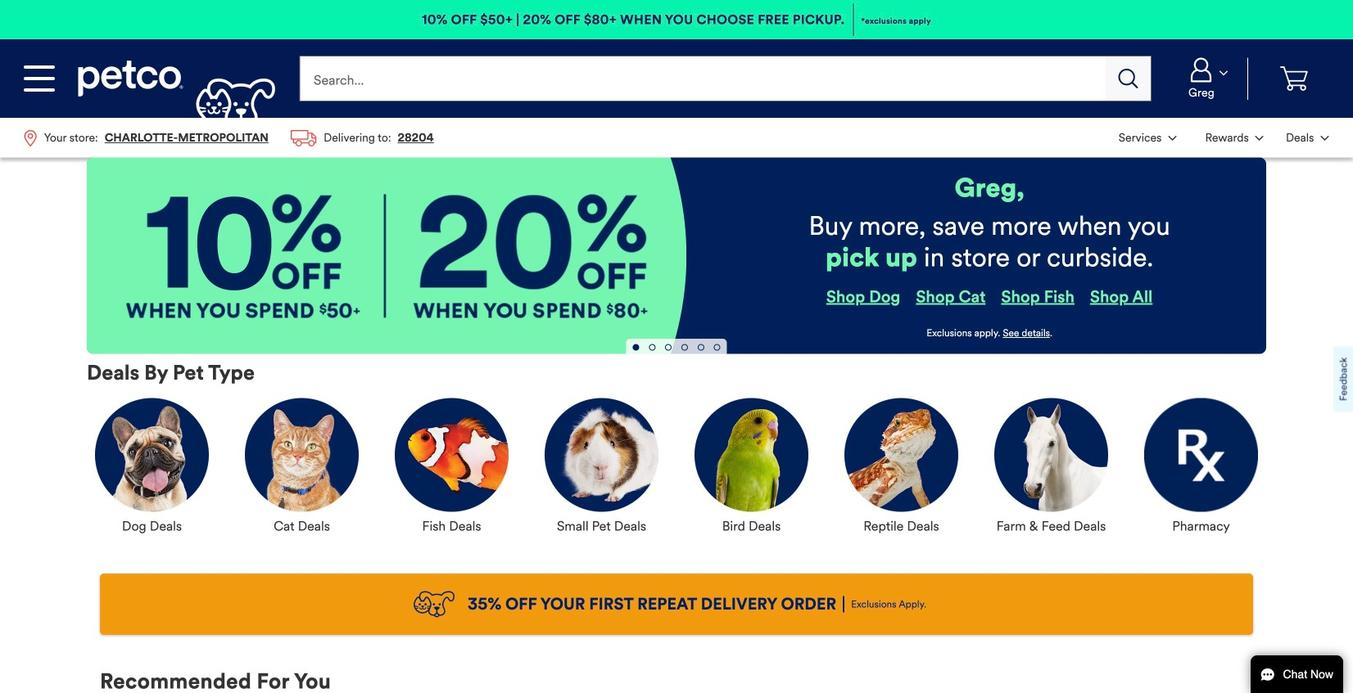 Task type: vqa. For each thing, say whether or not it's contained in the screenshot.
Primary
no



Task type: describe. For each thing, give the bounding box(es) containing it.
farm and feed deals image
[[994, 399, 1108, 513]]

cat deals image
[[245, 399, 359, 513]]

10% off when you spend $50+. 20% off when you spend $80+. image
[[126, 194, 648, 318]]

small pet deals image
[[545, 399, 659, 513]]

pet pharmacy image
[[1144, 399, 1258, 513]]

reptile deals image
[[844, 399, 958, 513]]

bird deals image
[[695, 399, 808, 513]]

Search search field
[[299, 56, 1106, 102]]



Task type: locate. For each thing, give the bounding box(es) containing it.
dog deals image
[[95, 399, 209, 513]]

1 list from the left
[[13, 118, 445, 158]]

search image
[[1119, 69, 1138, 88]]

fish deals image
[[395, 399, 509, 513]]

0 horizontal spatial list
[[13, 118, 445, 158]]

1 horizontal spatial list
[[1108, 118, 1340, 157]]

2 list from the left
[[1108, 118, 1340, 157]]

list
[[13, 118, 445, 158], [1108, 118, 1340, 157]]



